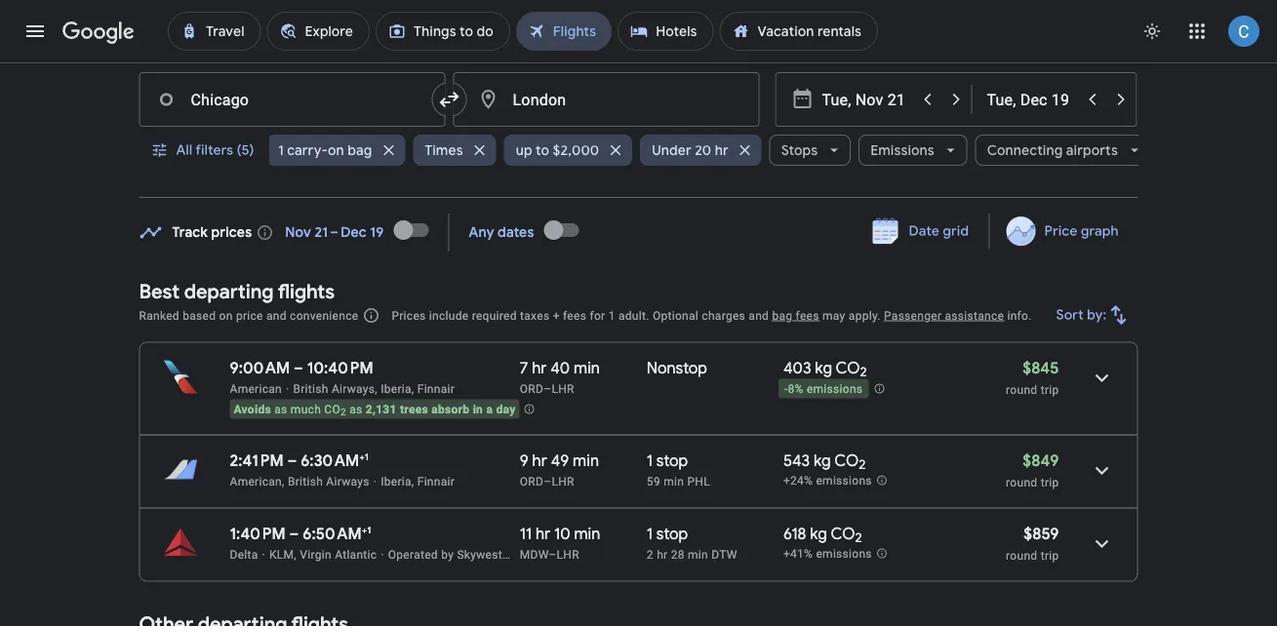 Task type: describe. For each thing, give the bounding box(es) containing it.
sort by: button
[[1049, 292, 1139, 339]]

6:30 am
[[301, 451, 359, 471]]

avoids as much co2 as 2131 trees absorb in a day. learn more about this calculation. image
[[524, 404, 535, 415]]

times
[[424, 142, 463, 159]]

trip for $845
[[1041, 383, 1060, 397]]

airways
[[326, 475, 370, 489]]

Arrival time: 6:50 AM on  Wednesday, November 22. text field
[[303, 524, 371, 544]]

up to $2,000 button
[[504, 127, 632, 174]]

2 for 11 hr 10 min
[[856, 530, 862, 547]]

under 20 hr
[[652, 142, 728, 159]]

1 as from the left
[[274, 403, 288, 416]]

charges
[[702, 309, 746, 323]]

543 kg co 2
[[784, 451, 866, 474]]

$859 round trip
[[1006, 524, 1060, 563]]

bag inside 1 carry-on bag popup button
[[347, 142, 372, 159]]

airways,
[[332, 382, 378, 396]]

40
[[551, 358, 570, 378]]

under 20 hr button
[[640, 127, 762, 174]]

virgin
[[300, 548, 332, 562]]

apply.
[[849, 309, 881, 323]]

on for based
[[219, 309, 233, 323]]

kg for 543
[[814, 451, 831, 471]]

1 carry-on bag
[[278, 142, 372, 159]]

optional
[[653, 309, 699, 323]]

trees
[[400, 403, 428, 416]]

total duration 11 hr 10 min. element
[[520, 524, 647, 547]]

klm,
[[269, 548, 297, 562]]

20
[[695, 142, 711, 159]]

atlantic
[[335, 548, 377, 562]]

learn more about tracked prices image
[[256, 224, 274, 242]]

1 stop 59 min phl
[[647, 451, 710, 489]]

1 stop flight. element for 11 hr 10 min
[[647, 524, 688, 547]]

track
[[172, 224, 208, 242]]

kg for 403
[[815, 358, 833, 378]]

dba
[[506, 548, 529, 562]]

operated by skywest dba delta connection
[[388, 548, 626, 562]]

flight details. leaves o'hare international airport at 9:00 am on tuesday, november 21 and arrives at heathrow airport at 10:40 pm on tuesday, november 21. image
[[1079, 355, 1126, 402]]

main menu image
[[23, 20, 47, 43]]

nonstop
[[647, 358, 708, 378]]

times button
[[413, 127, 496, 174]]

1 inside popup button
[[278, 142, 283, 159]]

1 fees from the left
[[563, 309, 587, 323]]

min for 9 hr 49 min
[[573, 451, 599, 471]]

stop for 9 hr 49 min
[[657, 451, 688, 471]]

618 kg co 2
[[784, 524, 862, 547]]

6:50 am
[[303, 524, 362, 544]]

min for 11 hr 10 min
[[574, 524, 601, 544]]

emissions
[[870, 142, 934, 159]]

11
[[520, 524, 532, 544]]

1 vertical spatial british
[[288, 475, 323, 489]]

leaves chicago midway international airport at 1:40 pm on tuesday, november 21 and arrives at heathrow airport at 6:50 am on wednesday, november 22. element
[[230, 524, 371, 544]]

date grid
[[909, 223, 970, 240]]

– inside 7 hr 40 min ord – lhr
[[544, 382, 552, 396]]

543
[[784, 451, 810, 471]]

departing
[[184, 279, 274, 304]]

grid
[[943, 223, 970, 240]]

2 finnair from the top
[[417, 475, 455, 489]]

(5)
[[237, 142, 254, 159]]

2 for 9 hr 49 min
[[859, 457, 866, 474]]

nonstop flight. element
[[647, 358, 708, 381]]

min for 7 hr 40 min
[[574, 358, 600, 378]]

track prices
[[172, 224, 252, 242]]

1:40 pm – 6:50 am + 1
[[230, 524, 371, 544]]

+41% emissions
[[784, 548, 872, 561]]

2 inside "avoids as much co 2 as 2,131 trees absorb in a day"
[[341, 407, 346, 419]]

2 inside '1 stop 2 hr 28 min dtw'
[[647, 548, 654, 562]]

2 and from the left
[[749, 309, 769, 323]]

best departing flights
[[139, 279, 335, 304]]

403
[[784, 358, 812, 378]]

7
[[520, 358, 528, 378]]

21 – dec
[[315, 224, 367, 242]]

skywest
[[457, 548, 503, 562]]

connecting airports button
[[975, 127, 1151, 174]]

co for 9 hr 49 min
[[835, 451, 859, 471]]

emissions for 618
[[816, 548, 872, 561]]

on for carry-
[[327, 142, 344, 159]]

bag inside best departing flights main content
[[773, 309, 793, 323]]

7 hr 40 min ord – lhr
[[520, 358, 600, 396]]

change appearance image
[[1129, 8, 1176, 55]]

avoids as much co 2 as 2,131 trees absorb in a day
[[234, 403, 516, 419]]

british airways, iberia, finnair
[[293, 382, 455, 396]]

graph
[[1081, 223, 1119, 240]]

avoids
[[234, 403, 271, 416]]

in
[[473, 403, 483, 416]]

prices
[[211, 224, 252, 242]]

hr inside '1 stop 2 hr 28 min dtw'
[[657, 548, 668, 562]]

59
[[647, 475, 661, 489]]

passenger assistance button
[[884, 309, 1005, 323]]

date
[[909, 223, 940, 240]]

– inside the 11 hr 10 min mdw – lhr
[[549, 548, 557, 562]]

+ for 9
[[359, 451, 365, 463]]

lhr for 40
[[552, 382, 575, 396]]

1 stop flight. element for 9 hr 49 min
[[647, 451, 688, 474]]

9:00 am – 10:40 pm
[[230, 358, 374, 378]]

american, british airways
[[230, 475, 370, 489]]

best departing flights main content
[[139, 207, 1139, 627]]

– right 9:00 am
[[294, 358, 304, 378]]

layover (1 of 1) is a 2 hr 28 min layover at detroit metropolitan wayne county airport in detroit. element
[[647, 547, 774, 563]]

403 kg co 2
[[784, 358, 867, 381]]

connecting
[[987, 142, 1063, 159]]

9:00 am
[[230, 358, 290, 378]]

price graph
[[1045, 223, 1119, 240]]

+24% emissions
[[784, 475, 872, 488]]

0 vertical spatial +
[[553, 309, 560, 323]]

Departure time: 2:41 PM. text field
[[230, 451, 284, 471]]

round for $859
[[1006, 549, 1038, 563]]

-8% emissions
[[785, 383, 863, 396]]

carry-
[[287, 142, 327, 159]]

nov
[[285, 224, 311, 242]]

+24%
[[784, 475, 813, 488]]

all filters (5)
[[176, 142, 254, 159]]



Task type: locate. For each thing, give the bounding box(es) containing it.
 image for 6:30 am
[[374, 475, 377, 489]]

trip down $845 at the right of page
[[1041, 383, 1060, 397]]

total duration 7 hr 40 min. element
[[520, 358, 647, 381]]

2 as from the left
[[350, 403, 363, 416]]

as down airways,
[[350, 403, 363, 416]]

hr right 7
[[532, 358, 547, 378]]

10:40 pm
[[307, 358, 374, 378]]

0 horizontal spatial delta
[[230, 548, 258, 562]]

2 vertical spatial lhr
[[557, 548, 580, 562]]

leaves o'hare international airport at 9:00 am on tuesday, november 21 and arrives at heathrow airport at 10:40 pm on tuesday, november 21. element
[[230, 358, 374, 378]]

0 vertical spatial  image
[[374, 475, 377, 489]]

0 vertical spatial 1 stop flight. element
[[647, 451, 688, 474]]

prices include required taxes + fees for 1 adult. optional charges and bag fees may apply. passenger assistance
[[392, 309, 1005, 323]]

$859
[[1024, 524, 1060, 544]]

kg for 618
[[810, 524, 828, 544]]

stop up "28"
[[657, 524, 688, 544]]

stop inside 1 stop 59 min phl
[[657, 451, 688, 471]]

0 horizontal spatial fees
[[563, 309, 587, 323]]

1 vertical spatial ord
[[520, 475, 544, 489]]

None text field
[[139, 72, 446, 127]]

trip for $849
[[1041, 476, 1060, 490]]

+ up the airways
[[359, 451, 365, 463]]

1 vertical spatial round
[[1006, 476, 1038, 490]]

convenience
[[290, 309, 359, 323]]

kg
[[815, 358, 833, 378], [814, 451, 831, 471], [810, 524, 828, 544]]

1 horizontal spatial delta
[[532, 548, 561, 562]]

min inside 9 hr 49 min ord – lhr
[[573, 451, 599, 471]]

lhr for 49
[[552, 475, 575, 489]]

2 up +24% emissions
[[859, 457, 866, 474]]

emissions down 618 kg co 2
[[816, 548, 872, 561]]

1 delta from the left
[[230, 548, 258, 562]]

$2,000
[[552, 142, 599, 159]]

delta down 10
[[532, 548, 561, 562]]

fees left the "for"
[[563, 309, 587, 323]]

assistance
[[945, 309, 1005, 323]]

1 vertical spatial  image
[[262, 548, 266, 562]]

flights
[[278, 279, 335, 304]]

+ inside 1:40 pm – 6:50 am + 1
[[362, 524, 367, 536]]

kg inside 618 kg co 2
[[810, 524, 828, 544]]

bag right carry-
[[347, 142, 372, 159]]

0 vertical spatial ord
[[520, 382, 544, 396]]

emissions down 543 kg co 2 on the bottom of the page
[[816, 475, 872, 488]]

2 left "28"
[[647, 548, 654, 562]]

–
[[294, 358, 304, 378], [544, 382, 552, 396], [287, 451, 297, 471], [544, 475, 552, 489], [289, 524, 299, 544], [549, 548, 557, 562]]

0 horizontal spatial bag
[[347, 142, 372, 159]]

operated
[[388, 548, 438, 562]]

– up american, british airways
[[287, 451, 297, 471]]

+ up atlantic at bottom left
[[362, 524, 367, 536]]

0 vertical spatial round
[[1006, 383, 1038, 397]]

 image left the klm,
[[262, 548, 266, 562]]

1 and from the left
[[266, 309, 287, 323]]

+
[[553, 309, 560, 323], [359, 451, 365, 463], [362, 524, 367, 536]]

price
[[236, 309, 263, 323]]

hr for 7 hr 40 min
[[532, 358, 547, 378]]

on left price
[[219, 309, 233, 323]]

for
[[590, 309, 606, 323]]

leaves o'hare international airport at 2:41 pm on tuesday, november 21 and arrives at heathrow airport at 6:30 am on wednesday, november 22. element
[[230, 451, 369, 471]]

on inside popup button
[[327, 142, 344, 159]]

0 vertical spatial finnair
[[417, 382, 455, 396]]

0 horizontal spatial on
[[219, 309, 233, 323]]

swap origin and destination. image
[[438, 88, 461, 111]]

 image
[[374, 475, 377, 489], [262, 548, 266, 562]]

round down '859 us dollars' text box
[[1006, 549, 1038, 563]]

2 vertical spatial +
[[362, 524, 367, 536]]

– down 10
[[549, 548, 557, 562]]

round for $845
[[1006, 383, 1038, 397]]

stops
[[781, 142, 818, 159]]

stop
[[657, 451, 688, 471], [657, 524, 688, 544]]

2 ord from the top
[[520, 475, 544, 489]]

1 iberia, from the top
[[381, 382, 414, 396]]

845 US dollars text field
[[1023, 358, 1060, 378]]

2 vertical spatial round
[[1006, 549, 1038, 563]]

0 vertical spatial lhr
[[552, 382, 575, 396]]

min right "28"
[[688, 548, 709, 562]]

hr for 11 hr 10 min
[[536, 524, 551, 544]]

1 1 stop flight. element from the top
[[647, 451, 688, 474]]

2 vertical spatial kg
[[810, 524, 828, 544]]

2 round from the top
[[1006, 476, 1038, 490]]

849 US dollars text field
[[1023, 451, 1060, 471]]

 image right the airways
[[374, 475, 377, 489]]

co up +24% emissions
[[835, 451, 859, 471]]

ord down "9"
[[520, 475, 544, 489]]

co inside "avoids as much co 2 as 2,131 trees absorb in a day"
[[324, 403, 341, 416]]

1 horizontal spatial fees
[[796, 309, 820, 323]]

round inside $859 round trip
[[1006, 549, 1038, 563]]

kg inside 543 kg co 2
[[814, 451, 831, 471]]

Arrival time: 6:30 AM on  Wednesday, November 22. text field
[[301, 451, 369, 471]]

1 vertical spatial finnair
[[417, 475, 455, 489]]

ord up avoids as much co2 as 2131 trees absorb in a day. learn more about this calculation. icon
[[520, 382, 544, 396]]

1 vertical spatial stop
[[657, 524, 688, 544]]

bag fees button
[[773, 309, 820, 323]]

hr inside 9 hr 49 min ord – lhr
[[533, 451, 547, 471]]

1 stop flight. element up "28"
[[647, 524, 688, 547]]

2
[[860, 364, 867, 381], [341, 407, 346, 419], [859, 457, 866, 474], [856, 530, 862, 547], [647, 548, 654, 562]]

trip down 849 us dollars text box
[[1041, 476, 1060, 490]]

taxes
[[520, 309, 550, 323]]

on up nov 21 – dec 19
[[327, 142, 344, 159]]

lhr down the 49
[[552, 475, 575, 489]]

lhr for 10
[[557, 548, 580, 562]]

iberia, finnair
[[381, 475, 455, 489]]

19
[[370, 224, 384, 242]]

min right 40
[[574, 358, 600, 378]]

Departure time: 9:00 AM. text field
[[230, 358, 290, 378]]

co inside 618 kg co 2
[[831, 524, 856, 544]]

co up -8% emissions
[[836, 358, 860, 378]]

filters
[[196, 142, 233, 159]]

day
[[496, 403, 516, 416]]

2 delta from the left
[[532, 548, 561, 562]]

co inside 543 kg co 2
[[835, 451, 859, 471]]

bag
[[347, 142, 372, 159], [773, 309, 793, 323]]

hr inside 7 hr 40 min ord – lhr
[[532, 358, 547, 378]]

1 trip from the top
[[1041, 383, 1060, 397]]

round inside $849 round trip
[[1006, 476, 1038, 490]]

1 inside 1:40 pm – 6:50 am + 1
[[367, 524, 371, 536]]

trip for $859
[[1041, 549, 1060, 563]]

price graph button
[[994, 214, 1135, 249]]

1 vertical spatial trip
[[1041, 476, 1060, 490]]

iberia, up 2,131
[[381, 382, 414, 396]]

2 down airways,
[[341, 407, 346, 419]]

0 vertical spatial british
[[293, 382, 329, 396]]

include
[[429, 309, 469, 323]]

all
[[176, 142, 193, 159]]

iberia, right the airways
[[381, 475, 414, 489]]

1 vertical spatial iberia,
[[381, 475, 414, 489]]

None text field
[[453, 72, 760, 127]]

bag left may
[[773, 309, 793, 323]]

2 for 7 hr 40 min
[[860, 364, 867, 381]]

ord for 9
[[520, 475, 544, 489]]

49
[[551, 451, 569, 471]]

2 inside 543 kg co 2
[[859, 457, 866, 474]]

1 inside popup button
[[312, 39, 320, 55]]

min right the 49
[[573, 451, 599, 471]]

Departure text field
[[822, 73, 912, 126]]

min inside 7 hr 40 min ord – lhr
[[574, 358, 600, 378]]

2 fees from the left
[[796, 309, 820, 323]]

hr right the 11
[[536, 524, 551, 544]]

any
[[469, 224, 494, 242]]

co inside 403 kg co 2
[[836, 358, 860, 378]]

1 stop flight. element up the 59
[[647, 451, 688, 474]]

hr inside the 11 hr 10 min mdw – lhr
[[536, 524, 551, 544]]

kg up +41% emissions
[[810, 524, 828, 544]]

up to $2,000
[[516, 142, 599, 159]]

and right price
[[266, 309, 287, 323]]

as left much
[[274, 403, 288, 416]]

1 ord from the top
[[520, 382, 544, 396]]

 image for 6:50 am
[[262, 548, 266, 562]]

– down the 49
[[544, 475, 552, 489]]

3 trip from the top
[[1041, 549, 1060, 563]]

– inside 9 hr 49 min ord – lhr
[[544, 475, 552, 489]]

2 inside 618 kg co 2
[[856, 530, 862, 547]]

trip inside $849 round trip
[[1041, 476, 1060, 490]]

– up the klm,
[[289, 524, 299, 544]]

$845
[[1023, 358, 1060, 378]]

by
[[441, 548, 454, 562]]

0 vertical spatial trip
[[1041, 383, 1060, 397]]

find the best price region
[[139, 207, 1139, 265]]

trip inside $845 round trip
[[1041, 383, 1060, 397]]

and right charges
[[749, 309, 769, 323]]

10
[[554, 524, 571, 544]]

28
[[671, 548, 685, 562]]

1 vertical spatial +
[[359, 451, 365, 463]]

0 vertical spatial bag
[[347, 142, 372, 159]]

$849
[[1023, 451, 1060, 471]]

1 finnair from the top
[[417, 382, 455, 396]]

2 vertical spatial trip
[[1041, 549, 1060, 563]]

None field
[[139, 29, 273, 64], [359, 29, 459, 64], [139, 29, 273, 64], [359, 29, 459, 64]]

co up +41% emissions
[[831, 524, 856, 544]]

2 up -8% emissions
[[860, 364, 867, 381]]

1 vertical spatial 1 stop flight. element
[[647, 524, 688, 547]]

Departure time: 1:40 PM. text field
[[230, 524, 286, 544]]

Arrival time: 10:40 PM. text field
[[307, 358, 374, 378]]

adult.
[[619, 309, 650, 323]]

delta down the 1:40 pm
[[230, 548, 258, 562]]

hr for 9 hr 49 min
[[533, 451, 547, 471]]

learn more about ranking image
[[362, 307, 380, 325]]

hr right 20
[[715, 142, 728, 159]]

trip inside $859 round trip
[[1041, 549, 1060, 563]]

0 vertical spatial stop
[[657, 451, 688, 471]]

round inside $845 round trip
[[1006, 383, 1038, 397]]

connecting airports
[[987, 142, 1118, 159]]

min
[[574, 358, 600, 378], [573, 451, 599, 471], [664, 475, 684, 489], [574, 524, 601, 544], [688, 548, 709, 562]]

phl
[[688, 475, 710, 489]]

much
[[291, 403, 321, 416]]

1 horizontal spatial and
[[749, 309, 769, 323]]

2 stop from the top
[[657, 524, 688, 544]]

fees left may
[[796, 309, 820, 323]]

min right the 59
[[664, 475, 684, 489]]

any dates
[[469, 224, 534, 242]]

0 vertical spatial emissions
[[807, 383, 863, 396]]

flight details. leaves chicago midway international airport at 1:40 pm on tuesday, november 21 and arrives at heathrow airport at 6:50 am on wednesday, november 22. image
[[1079, 521, 1126, 568]]

kg up -8% emissions
[[815, 358, 833, 378]]

stop for 11 hr 10 min
[[657, 524, 688, 544]]

under
[[652, 142, 691, 159]]

0 vertical spatial kg
[[815, 358, 833, 378]]

min inside '1 stop 2 hr 28 min dtw'
[[688, 548, 709, 562]]

1:40 pm
[[230, 524, 286, 544]]

all filters (5) button
[[139, 127, 270, 174]]

$849 round trip
[[1006, 451, 1060, 490]]

emissions button
[[859, 127, 967, 174]]

+41%
[[784, 548, 813, 561]]

dtw
[[712, 548, 738, 562]]

hr left "28"
[[657, 548, 668, 562]]

finnair up absorb
[[417, 382, 455, 396]]

by:
[[1088, 306, 1107, 324]]

3 round from the top
[[1006, 549, 1038, 563]]

american
[[230, 382, 282, 396]]

+ right taxes at the left of page
[[553, 309, 560, 323]]

Return text field
[[987, 73, 1077, 126]]

2 up +41% emissions
[[856, 530, 862, 547]]

lhr inside the 11 hr 10 min mdw – lhr
[[557, 548, 580, 562]]

2 inside 403 kg co 2
[[860, 364, 867, 381]]

to
[[535, 142, 549, 159]]

stop up the 59
[[657, 451, 688, 471]]

co for 11 hr 10 min
[[831, 524, 856, 544]]

0 horizontal spatial  image
[[262, 548, 266, 562]]

hr inside popup button
[[715, 142, 728, 159]]

2 iberia, from the top
[[381, 475, 414, 489]]

lhr inside 9 hr 49 min ord – lhr
[[552, 475, 575, 489]]

1 stop flight. element
[[647, 451, 688, 474], [647, 524, 688, 547]]

round down $845 at the right of page
[[1006, 383, 1038, 397]]

ord for 7
[[520, 382, 544, 396]]

1 horizontal spatial  image
[[374, 475, 377, 489]]

total duration 9 hr 49 min. element
[[520, 451, 647, 474]]

1 horizontal spatial on
[[327, 142, 344, 159]]

ord
[[520, 382, 544, 396], [520, 475, 544, 489]]

11 hr 10 min mdw – lhr
[[520, 524, 601, 562]]

flight details. leaves o'hare international airport at 2:41 pm on tuesday, november 21 and arrives at heathrow airport at 6:30 am on wednesday, november 22. image
[[1079, 448, 1126, 494]]

0 vertical spatial iberia,
[[381, 382, 414, 396]]

$845 round trip
[[1006, 358, 1060, 397]]

1 vertical spatial kg
[[814, 451, 831, 471]]

1 inside 2:41 pm – 6:30 am + 1
[[365, 451, 369, 463]]

emissions
[[807, 383, 863, 396], [816, 475, 872, 488], [816, 548, 872, 561]]

round for $849
[[1006, 476, 1038, 490]]

1 carry-on bag button
[[266, 127, 405, 174]]

1 vertical spatial on
[[219, 309, 233, 323]]

lhr down 10
[[557, 548, 580, 562]]

2 1 stop flight. element from the top
[[647, 524, 688, 547]]

min inside the 11 hr 10 min mdw – lhr
[[574, 524, 601, 544]]

mdw
[[520, 548, 549, 562]]

british up much
[[293, 382, 329, 396]]

859 US dollars text field
[[1024, 524, 1060, 544]]

none search field containing all filters (5)
[[139, 23, 1151, 198]]

layover (1 of 1) is a 59 min layover at philadelphia international airport in philadelphia. element
[[647, 474, 774, 490]]

emissions for 543
[[816, 475, 872, 488]]

1 inside 1 stop 59 min phl
[[647, 451, 653, 471]]

round
[[1006, 383, 1038, 397], [1006, 476, 1038, 490], [1006, 549, 1038, 563]]

1 horizontal spatial as
[[350, 403, 363, 416]]

min inside 1 stop 59 min phl
[[664, 475, 684, 489]]

airports
[[1066, 142, 1118, 159]]

0 horizontal spatial as
[[274, 403, 288, 416]]

on inside best departing flights main content
[[219, 309, 233, 323]]

0 horizontal spatial and
[[266, 309, 287, 323]]

1 inside '1 stop 2 hr 28 min dtw'
[[647, 524, 653, 544]]

1 stop 2 hr 28 min dtw
[[647, 524, 738, 562]]

min up the connection
[[574, 524, 601, 544]]

+ for 11
[[362, 524, 367, 536]]

stop inside '1 stop 2 hr 28 min dtw'
[[657, 524, 688, 544]]

+ inside 2:41 pm – 6:30 am + 1
[[359, 451, 365, 463]]

1 vertical spatial bag
[[773, 309, 793, 323]]

on
[[327, 142, 344, 159], [219, 309, 233, 323]]

-
[[785, 383, 788, 396]]

1 horizontal spatial bag
[[773, 309, 793, 323]]

emissions down 403 kg co 2 on the bottom
[[807, 383, 863, 396]]

trip down '859 us dollars' text box
[[1041, 549, 1060, 563]]

kg up +24% emissions
[[814, 451, 831, 471]]

required
[[472, 309, 517, 323]]

2 vertical spatial emissions
[[816, 548, 872, 561]]

min for 1 stop
[[664, 475, 684, 489]]

ord inside 9 hr 49 min ord – lhr
[[520, 475, 544, 489]]

1 round from the top
[[1006, 383, 1038, 397]]

lhr inside 7 hr 40 min ord – lhr
[[552, 382, 575, 396]]

hr right "9"
[[533, 451, 547, 471]]

0 vertical spatial on
[[327, 142, 344, 159]]

None search field
[[139, 23, 1151, 198]]

1 stop from the top
[[657, 451, 688, 471]]

round down $849
[[1006, 476, 1038, 490]]

co for 7 hr 40 min
[[836, 358, 860, 378]]

1 vertical spatial lhr
[[552, 475, 575, 489]]

british down leaves o'hare international airport at 2:41 pm on tuesday, november 21 and arrives at heathrow airport at 6:30 am on wednesday, november 22. element
[[288, 475, 323, 489]]

2 trip from the top
[[1041, 476, 1060, 490]]

– down 40
[[544, 382, 552, 396]]

618
[[784, 524, 807, 544]]

ord inside 7 hr 40 min ord – lhr
[[520, 382, 544, 396]]

hr
[[715, 142, 728, 159], [532, 358, 547, 378], [533, 451, 547, 471], [536, 524, 551, 544], [657, 548, 668, 562]]

co right much
[[324, 403, 341, 416]]

kg inside 403 kg co 2
[[815, 358, 833, 378]]

lhr down 40
[[552, 382, 575, 396]]

finnair down absorb
[[417, 475, 455, 489]]

connection
[[564, 548, 626, 562]]

9 hr 49 min ord – lhr
[[520, 451, 599, 489]]

date grid button
[[859, 214, 985, 249]]

1 vertical spatial emissions
[[816, 475, 872, 488]]

2,131
[[366, 403, 397, 416]]

up
[[516, 142, 532, 159]]

best
[[139, 279, 180, 304]]



Task type: vqa. For each thing, say whether or not it's contained in the screenshot.
MILLION
no



